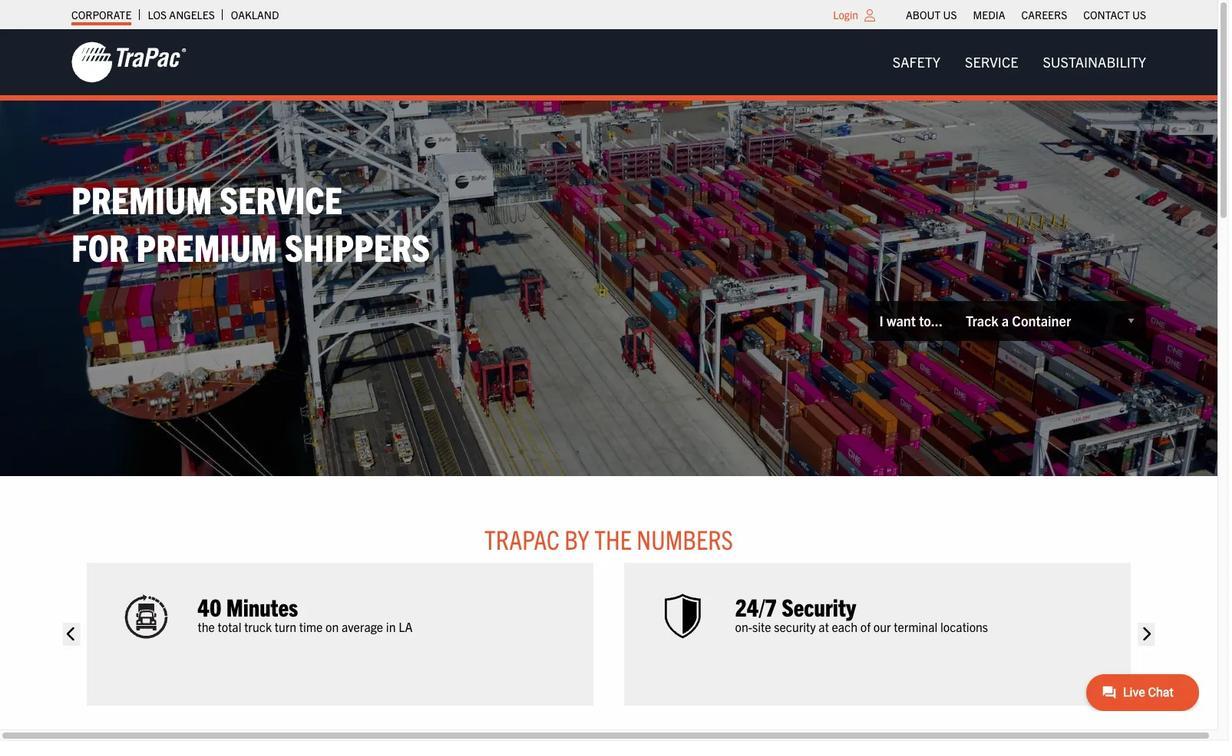 Task type: describe. For each thing, give the bounding box(es) containing it.
locations
[[941, 619, 989, 634]]

los angeles
[[148, 8, 215, 22]]

truck
[[245, 619, 272, 634]]

menu bar containing about us
[[898, 4, 1155, 25]]

minutes
[[227, 591, 299, 621]]

1 solid image from the left
[[63, 623, 80, 646]]

site
[[753, 619, 772, 634]]

turn
[[275, 619, 297, 634]]

careers link
[[1022, 4, 1068, 25]]

contact
[[1084, 8, 1130, 22]]

shippers
[[285, 223, 430, 269]]

total
[[218, 619, 242, 634]]

menu bar containing safety
[[881, 47, 1159, 78]]

us for about us
[[943, 8, 957, 22]]

trapac
[[485, 522, 560, 555]]

1 vertical spatial premium
[[136, 223, 277, 269]]

safety
[[893, 53, 941, 71]]

numbers
[[637, 522, 733, 555]]

light image
[[865, 9, 875, 22]]

in
[[387, 619, 396, 634]]

our
[[874, 619, 892, 634]]

media
[[973, 8, 1006, 22]]

service inside menu bar
[[965, 53, 1019, 71]]

service inside premium service for premium shippers
[[220, 175, 343, 222]]

premium service for premium shippers
[[71, 175, 430, 269]]

terminal
[[894, 619, 938, 634]]

by
[[565, 522, 590, 555]]

corporate
[[71, 8, 132, 22]]

los
[[148, 8, 167, 22]]

24/7
[[736, 591, 777, 621]]

sustainability link
[[1031, 47, 1159, 78]]



Task type: vqa. For each thing, say whether or not it's contained in the screenshot.
Oakland link
yes



Task type: locate. For each thing, give the bounding box(es) containing it.
1 horizontal spatial us
[[1133, 8, 1147, 22]]

service
[[965, 53, 1019, 71], [220, 175, 343, 222]]

contact us
[[1084, 8, 1147, 22]]

0 horizontal spatial us
[[943, 8, 957, 22]]

to...
[[919, 312, 943, 330]]

at
[[819, 619, 830, 634]]

want
[[887, 312, 916, 330]]

time
[[300, 619, 323, 634]]

the
[[198, 619, 215, 634]]

solid image
[[63, 623, 80, 646], [1138, 623, 1155, 646]]

40 minutes the total truck turn time on average in la
[[198, 591, 413, 634]]

1 vertical spatial menu bar
[[881, 47, 1159, 78]]

trapac by the numbers
[[485, 522, 733, 555]]

corporate link
[[71, 4, 132, 25]]

0 vertical spatial premium
[[71, 175, 212, 222]]

oakland link
[[231, 4, 279, 25]]

us
[[943, 8, 957, 22], [1133, 8, 1147, 22]]

0 horizontal spatial service
[[220, 175, 343, 222]]

menu bar
[[898, 4, 1155, 25], [881, 47, 1159, 78]]

the
[[595, 522, 632, 555]]

2 solid image from the left
[[1138, 623, 1155, 646]]

40
[[198, 591, 222, 621]]

1 vertical spatial service
[[220, 175, 343, 222]]

careers
[[1022, 8, 1068, 22]]

la
[[399, 619, 413, 634]]

about us
[[906, 8, 957, 22]]

i
[[880, 312, 884, 330]]

i want to...
[[880, 312, 943, 330]]

0 vertical spatial service
[[965, 53, 1019, 71]]

on
[[326, 619, 339, 634]]

login link
[[833, 8, 859, 22]]

1 us from the left
[[943, 8, 957, 22]]

safety link
[[881, 47, 953, 78]]

login
[[833, 8, 859, 22]]

oakland
[[231, 8, 279, 22]]

about
[[906, 8, 941, 22]]

corporate image
[[71, 41, 187, 84]]

0 horizontal spatial solid image
[[63, 623, 80, 646]]

sustainability
[[1043, 53, 1147, 71]]

us right about
[[943, 8, 957, 22]]

average
[[342, 619, 384, 634]]

security
[[775, 619, 816, 634]]

on-
[[736, 619, 753, 634]]

0 vertical spatial menu bar
[[898, 4, 1155, 25]]

premium
[[71, 175, 212, 222], [136, 223, 277, 269]]

1 horizontal spatial service
[[965, 53, 1019, 71]]

about us link
[[906, 4, 957, 25]]

us right contact
[[1133, 8, 1147, 22]]

1 horizontal spatial solid image
[[1138, 623, 1155, 646]]

media link
[[973, 4, 1006, 25]]

contact us link
[[1084, 4, 1147, 25]]

of
[[861, 619, 871, 634]]

menu bar down careers link
[[881, 47, 1159, 78]]

menu bar up service link
[[898, 4, 1155, 25]]

security
[[782, 591, 857, 621]]

for
[[71, 223, 129, 269]]

service link
[[953, 47, 1031, 78]]

us for contact us
[[1133, 8, 1147, 22]]

each
[[832, 619, 858, 634]]

angeles
[[169, 8, 215, 22]]

2 us from the left
[[1133, 8, 1147, 22]]

24/7 security on-site security at each of our terminal locations
[[736, 591, 989, 634]]

los angeles link
[[148, 4, 215, 25]]



